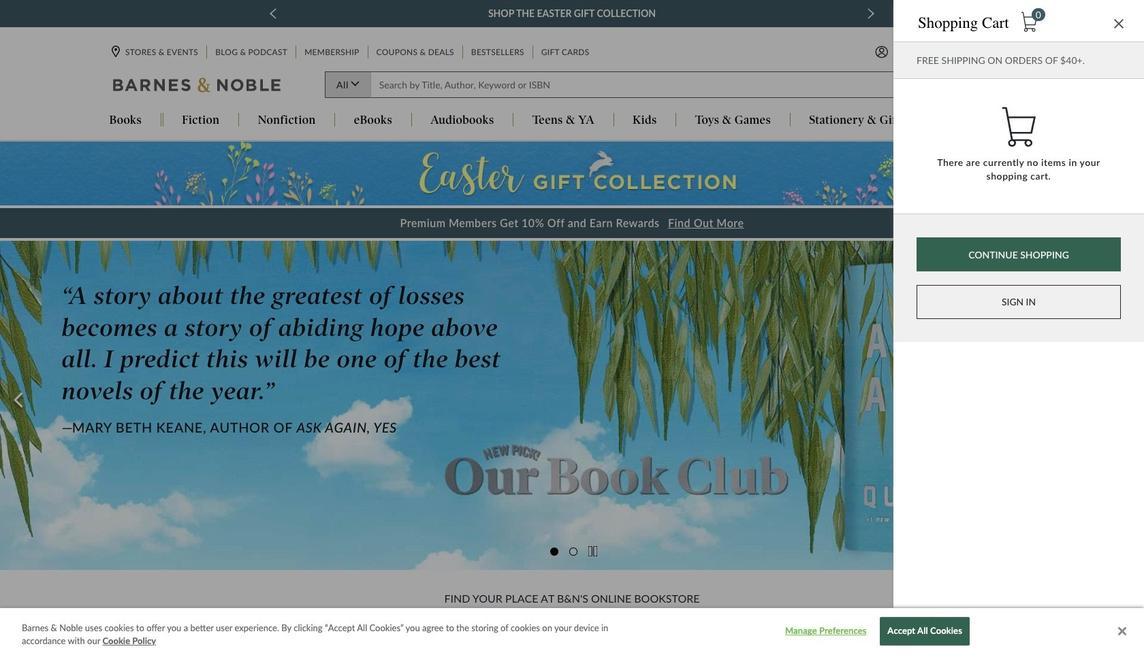 Task type: vqa. For each thing, say whether or not it's contained in the screenshot.
next slide / item image
yes



Task type: describe. For each thing, give the bounding box(es) containing it.
next slide / item image
[[867, 8, 874, 19]]

privacy alert dialog
[[0, 609, 1144, 656]]

book club pick: after annie image
[[0, 198, 1144, 614]]

easter gift collection - shop now image
[[0, 142, 1144, 206]]

logo image
[[113, 77, 282, 96]]



Task type: locate. For each thing, give the bounding box(es) containing it.
previous slide / item image
[[270, 8, 277, 19]]

main content
[[0, 141, 1144, 656]]

cart image
[[1020, 12, 1039, 32]]

nook press cart image
[[1002, 106, 1036, 148]]

None field
[[370, 72, 909, 98]]



